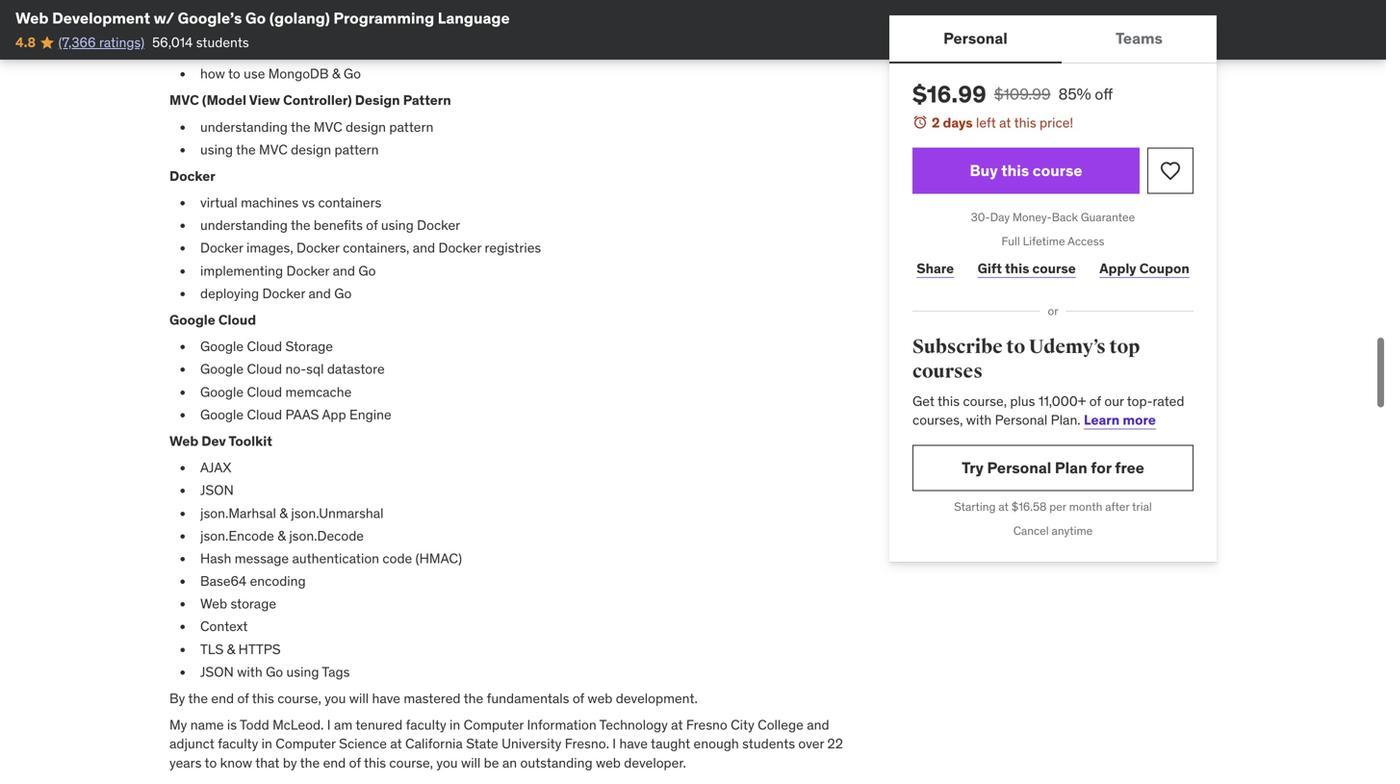 Task type: locate. For each thing, give the bounding box(es) containing it.
end up is
[[211, 691, 234, 708]]

get this course, plus 11,000+ of our top-rated courses, with personal plan.
[[913, 393, 1185, 429]]

0 vertical spatial json
[[200, 482, 234, 499]]

2 course from the top
[[1033, 260, 1076, 277]]

web up technology
[[588, 691, 613, 708]]

crud
[[291, 42, 328, 60]]

personal down the plus
[[995, 412, 1048, 429]]

dev
[[202, 433, 226, 450]]

0 vertical spatial in
[[450, 717, 461, 734]]

1 horizontal spatial web
[[169, 433, 199, 450]]

pattern down the pattern
[[389, 118, 434, 136]]

starting at $16.58 per month after trial cancel anytime
[[955, 500, 1153, 539]]

design down controller)
[[291, 141, 331, 158]]

1 horizontal spatial using
[[287, 664, 319, 681]]

$16.99 $109.99 85% off
[[913, 80, 1113, 109]]

1 vertical spatial json
[[200, 664, 234, 681]]

56,014 students
[[152, 34, 249, 51]]

web down base64
[[200, 596, 227, 613]]

& right json.marhsal
[[279, 505, 288, 522]]

registries
[[485, 240, 541, 257]]

0 horizontal spatial faculty
[[218, 736, 258, 753]]

0 vertical spatial web
[[15, 8, 49, 28]]

web down 'fresno.' on the bottom left of the page
[[596, 755, 621, 772]]

mongodb down crud
[[268, 65, 329, 82]]

1 vertical spatial you
[[437, 755, 458, 772]]

and right containers,
[[413, 240, 435, 257]]

learn more link
[[1084, 412, 1156, 429]]

0 vertical spatial end
[[211, 691, 234, 708]]

1 horizontal spatial students
[[743, 736, 796, 753]]

1 vertical spatial have
[[620, 736, 648, 753]]

& up message
[[278, 528, 286, 545]]

2 horizontal spatial to
[[1007, 336, 1026, 359]]

1 vertical spatial course,
[[278, 691, 321, 708]]

mongodb up 56,014 students in the top left of the page
[[169, 16, 233, 33]]

1 horizontal spatial pattern
[[389, 118, 434, 136]]

of left our
[[1090, 393, 1102, 410]]

to right the years
[[205, 755, 217, 772]]

0 vertical spatial personal
[[944, 28, 1008, 48]]

will
[[349, 691, 369, 708], [461, 755, 481, 772]]

json
[[200, 482, 234, 499], [200, 664, 234, 681]]

0 horizontal spatial to
[[205, 755, 217, 772]]

computer down mcleod.
[[276, 736, 336, 753]]

course for buy this course
[[1033, 161, 1083, 181]]

containers
[[318, 194, 382, 211]]

you
[[325, 691, 346, 708], [437, 755, 458, 772]]

0 vertical spatial computer
[[464, 717, 524, 734]]

full
[[1002, 234, 1021, 249]]

using up containers,
[[381, 217, 414, 234]]

design
[[355, 92, 400, 109]]

understanding down (model
[[200, 118, 288, 136]]

computer
[[464, 717, 524, 734], [276, 736, 336, 753]]

my
[[169, 717, 187, 734]]

with inside get this course, plus 11,000+ of our top-rated courses, with personal plan.
[[967, 412, 992, 429]]

this up courses,
[[938, 393, 960, 410]]

2 vertical spatial understanding
[[200, 217, 288, 234]]

access
[[1068, 234, 1105, 249]]

tls
[[200, 641, 224, 659]]

in up that
[[262, 736, 272, 753]]

in up california
[[450, 717, 461, 734]]

with right courses,
[[967, 412, 992, 429]]

learn
[[1084, 412, 1120, 429]]

have down technology
[[620, 736, 648, 753]]

mvc down controller)
[[314, 118, 343, 136]]

1 vertical spatial pattern
[[335, 141, 379, 158]]

google's
[[178, 8, 242, 28]]

tab list
[[890, 15, 1217, 64]]

language
[[438, 8, 510, 28]]

this right buy
[[1002, 161, 1030, 181]]

1 json from the top
[[200, 482, 234, 499]]

1 horizontal spatial end
[[323, 755, 346, 772]]

apply coupon
[[1100, 260, 1190, 277]]

1 vertical spatial faculty
[[218, 736, 258, 753]]

coupon
[[1140, 260, 1190, 277]]

try
[[962, 458, 984, 478]]

1 vertical spatial will
[[461, 755, 481, 772]]

ratings)
[[99, 34, 145, 51]]

and up storage
[[309, 285, 331, 302]]

web left dev
[[169, 433, 199, 450]]

(7,366
[[58, 34, 96, 51]]

course
[[1033, 161, 1083, 181], [1033, 260, 1076, 277]]

benefits
[[314, 217, 363, 234]]

be
[[484, 755, 499, 772]]

json.marhsal
[[200, 505, 276, 522]]

you down tags in the left bottom of the page
[[325, 691, 346, 708]]

design down design
[[346, 118, 386, 136]]

teams
[[1116, 28, 1163, 48]]

2 vertical spatial web
[[200, 596, 227, 613]]

2 horizontal spatial web
[[200, 596, 227, 613]]

context
[[200, 618, 248, 636]]

at left $16.58
[[999, 500, 1009, 515]]

in
[[450, 717, 461, 734], [262, 736, 272, 753]]

2 vertical spatial personal
[[988, 458, 1052, 478]]

85%
[[1059, 84, 1092, 104]]

0 vertical spatial with
[[967, 412, 992, 429]]

1 horizontal spatial have
[[620, 736, 648, 753]]

1 horizontal spatial faculty
[[406, 717, 447, 734]]

1 course from the top
[[1033, 161, 1083, 181]]

with down https
[[237, 664, 263, 681]]

1 vertical spatial using
[[381, 217, 414, 234]]

0 vertical spatial course
[[1033, 161, 1083, 181]]

personal up $16.58
[[988, 458, 1052, 478]]

storage
[[231, 596, 276, 613]]

enough
[[694, 736, 739, 753]]

end down science
[[323, 755, 346, 772]]

day
[[991, 210, 1010, 225]]

code
[[383, 550, 412, 568]]

2 horizontal spatial using
[[381, 217, 414, 234]]

0 vertical spatial students
[[196, 34, 249, 51]]

faculty up california
[[406, 717, 447, 734]]

at down tenured
[[390, 736, 402, 753]]

0 vertical spatial have
[[372, 691, 401, 708]]

0 horizontal spatial end
[[211, 691, 234, 708]]

mvc
[[169, 92, 199, 109], [314, 118, 343, 136], [259, 141, 288, 158]]

json down the ajax at the left bottom of the page
[[200, 482, 234, 499]]

of up todd
[[237, 691, 249, 708]]

controller)
[[283, 92, 352, 109]]

buy this course
[[970, 161, 1083, 181]]

faculty up know
[[218, 736, 258, 753]]

pattern down design
[[335, 141, 379, 158]]

price!
[[1040, 114, 1074, 131]]

understanding down virtual
[[200, 217, 288, 234]]

to
[[228, 65, 241, 82], [1007, 336, 1026, 359], [205, 755, 217, 772]]

1 vertical spatial design
[[291, 141, 331, 158]]

1 vertical spatial mongodb
[[268, 65, 329, 82]]

students down college
[[743, 736, 796, 753]]

1 horizontal spatial to
[[228, 65, 241, 82]]

have up tenured
[[372, 691, 401, 708]]

or
[[1048, 304, 1059, 319]]

mvc down view
[[259, 141, 288, 158]]

have
[[372, 691, 401, 708], [620, 736, 648, 753]]

https
[[239, 641, 281, 659]]

per
[[1050, 500, 1067, 515]]

course inside button
[[1033, 161, 1083, 181]]

to left udemy's at the right of the page
[[1007, 336, 1026, 359]]

course up back
[[1033, 161, 1083, 181]]

2 understanding from the top
[[200, 118, 288, 136]]

1 horizontal spatial design
[[346, 118, 386, 136]]

money-
[[1013, 210, 1052, 225]]

i down technology
[[613, 736, 616, 753]]

&
[[332, 65, 340, 82], [279, 505, 288, 522], [278, 528, 286, 545], [227, 641, 235, 659]]

0 horizontal spatial with
[[237, 664, 263, 681]]

this right gift
[[1005, 260, 1030, 277]]

course, down california
[[389, 755, 433, 772]]

personal inside button
[[944, 28, 1008, 48]]

how
[[200, 65, 225, 82]]

0 vertical spatial i
[[327, 717, 331, 734]]

using down (model
[[200, 141, 233, 158]]

course for gift this course
[[1033, 260, 1076, 277]]

0 vertical spatial understanding
[[200, 42, 288, 60]]

pattern
[[403, 92, 451, 109]]

json down tls
[[200, 664, 234, 681]]

computer up "state" on the left of the page
[[464, 717, 524, 734]]

course, left the plus
[[963, 393, 1007, 410]]

our
[[1105, 393, 1124, 410]]

at inside starting at $16.58 per month after trial cancel anytime
[[999, 500, 1009, 515]]

2
[[932, 114, 940, 131]]

1 horizontal spatial you
[[437, 755, 458, 772]]

i left am
[[327, 717, 331, 734]]

docker
[[169, 168, 215, 185], [417, 217, 461, 234], [200, 240, 243, 257], [297, 240, 340, 257], [439, 240, 482, 257], [287, 262, 330, 280], [262, 285, 305, 302]]

0 horizontal spatial computer
[[276, 736, 336, 753]]

using left tags in the left bottom of the page
[[287, 664, 319, 681]]

1 vertical spatial to
[[1007, 336, 1026, 359]]

base64
[[200, 573, 247, 590]]

and up over
[[807, 717, 830, 734]]

mvc left (model
[[169, 92, 199, 109]]

top
[[1110, 336, 1140, 359]]

and
[[413, 240, 435, 257], [333, 262, 355, 280], [309, 285, 331, 302], [807, 717, 830, 734]]

programming
[[334, 8, 435, 28]]

json.encode
[[200, 528, 274, 545]]

1 vertical spatial mvc
[[314, 118, 343, 136]]

0 vertical spatial to
[[228, 65, 241, 82]]

1 vertical spatial understanding
[[200, 118, 288, 136]]

0 vertical spatial web
[[588, 691, 613, 708]]

0 horizontal spatial design
[[291, 141, 331, 158]]

3 understanding from the top
[[200, 217, 288, 234]]

pattern
[[389, 118, 434, 136], [335, 141, 379, 158]]

state
[[466, 736, 499, 753]]

understanding up use on the top left of the page
[[200, 42, 288, 60]]

web up the 4.8
[[15, 8, 49, 28]]

1 vertical spatial personal
[[995, 412, 1048, 429]]

1 vertical spatial course
[[1033, 260, 1076, 277]]

fresno.
[[565, 736, 610, 753]]

subscribe
[[913, 336, 1003, 359]]

2 horizontal spatial course,
[[963, 393, 1007, 410]]

todd
[[240, 717, 269, 734]]

0 vertical spatial using
[[200, 141, 233, 158]]

0 vertical spatial faculty
[[406, 717, 447, 734]]

1 vertical spatial in
[[262, 736, 272, 753]]

this down $109.99
[[1015, 114, 1037, 131]]

gift
[[978, 260, 1002, 277]]

message
[[235, 550, 289, 568]]

1 horizontal spatial with
[[967, 412, 992, 429]]

course, up mcleod.
[[278, 691, 321, 708]]

end
[[211, 691, 234, 708], [323, 755, 346, 772]]

teams button
[[1062, 15, 1217, 62]]

0 vertical spatial course,
[[963, 393, 1007, 410]]

adjunct
[[169, 736, 215, 753]]

0 horizontal spatial mongodb
[[169, 16, 233, 33]]

2 vertical spatial mvc
[[259, 141, 288, 158]]

course down lifetime
[[1033, 260, 1076, 277]]

0 vertical spatial mongodb
[[169, 16, 233, 33]]

taught
[[651, 736, 691, 753]]

0 horizontal spatial mvc
[[169, 92, 199, 109]]

1 vertical spatial with
[[237, 664, 263, 681]]

am
[[334, 717, 353, 734]]

will up am
[[349, 691, 369, 708]]

1 vertical spatial students
[[743, 736, 796, 753]]

0 vertical spatial will
[[349, 691, 369, 708]]

mastered
[[404, 691, 461, 708]]

1 horizontal spatial i
[[613, 736, 616, 753]]

students
[[196, 34, 249, 51], [743, 736, 796, 753]]

wishlist image
[[1160, 159, 1183, 183]]

1 vertical spatial end
[[323, 755, 346, 772]]

students down google's
[[196, 34, 249, 51]]

you down california
[[437, 755, 458, 772]]

personal up $16.99
[[944, 28, 1008, 48]]

0 vertical spatial you
[[325, 691, 346, 708]]

to left use on the top left of the page
[[228, 65, 241, 82]]

2 vertical spatial course,
[[389, 755, 433, 772]]

will left be
[[461, 755, 481, 772]]

0 horizontal spatial i
[[327, 717, 331, 734]]



Task type: vqa. For each thing, say whether or not it's contained in the screenshot.
The Udemy within Try Udemy Business LINK
no



Task type: describe. For each thing, give the bounding box(es) containing it.
of down science
[[349, 755, 361, 772]]

1 horizontal spatial in
[[450, 717, 461, 734]]

udemy's
[[1029, 336, 1106, 359]]

datastore
[[327, 361, 385, 378]]

2 horizontal spatial mvc
[[314, 118, 343, 136]]

engine
[[350, 406, 392, 424]]

students inside 'mongodb understanding crud how to use mongodb & go mvc (model view controller) design pattern understanding the mvc design pattern using the mvc design pattern docker virtual machines vs containers understanding the benefits of using docker docker images, docker containers, and docker registries implementing docker and go deploying docker and go google cloud google cloud storage google cloud no-sql datastore google cloud memcache google cloud paas app engine web dev toolkit ajax json json.marhsal & json.unmarshal json.encode & json.decode hash message authentication code (hmac) base64 encoding web storage context tls & https json with go using tags by the end of this course, you will have mastered the fundamentals of web development. my name is todd mcleod. i am tenured faculty in computer information technology at fresno city college and adjunct faculty in computer science at california state university fresno. i have taught enough students over 22 years to know that by the end of this course, you will be an outstanding web developer.'
[[743, 736, 796, 753]]

is
[[227, 717, 237, 734]]

this down science
[[364, 755, 386, 772]]

0 horizontal spatial will
[[349, 691, 369, 708]]

w/
[[154, 8, 174, 28]]

0 horizontal spatial pattern
[[335, 141, 379, 158]]

city
[[731, 717, 755, 734]]

30-
[[972, 210, 991, 225]]

university
[[502, 736, 562, 753]]

courses
[[913, 360, 983, 384]]

lifetime
[[1023, 234, 1066, 249]]

back
[[1052, 210, 1079, 225]]

at right left
[[1000, 114, 1012, 131]]

0 horizontal spatial using
[[200, 141, 233, 158]]

california
[[405, 736, 463, 753]]

at up taught
[[671, 717, 683, 734]]

try personal plan for free link
[[913, 445, 1194, 492]]

cancel
[[1014, 524, 1049, 539]]

learn more
[[1084, 412, 1156, 429]]

of up containers,
[[366, 217, 378, 234]]

mongodb understanding crud how to use mongodb & go mvc (model view controller) design pattern understanding the mvc design pattern using the mvc design pattern docker virtual machines vs containers understanding the benefits of using docker docker images, docker containers, and docker registries implementing docker and go deploying docker and go google cloud google cloud storage google cloud no-sql datastore google cloud memcache google cloud paas app engine web dev toolkit ajax json json.marhsal & json.unmarshal json.encode & json.decode hash message authentication code (hmac) base64 encoding web storage context tls & https json with go using tags by the end of this course, you will have mastered the fundamentals of web development. my name is todd mcleod. i am tenured faculty in computer information technology at fresno city college and adjunct faculty in computer science at california state university fresno. i have taught enough students over 22 years to know that by the end of this course, you will be an outstanding web developer.
[[169, 16, 844, 772]]

0 horizontal spatial students
[[196, 34, 249, 51]]

$16.99
[[913, 80, 987, 109]]

json.decode
[[289, 528, 364, 545]]

try personal plan for free
[[962, 458, 1145, 478]]

free
[[1116, 458, 1145, 478]]

implementing
[[200, 262, 283, 280]]

1 horizontal spatial will
[[461, 755, 481, 772]]

1 horizontal spatial course,
[[389, 755, 433, 772]]

rated
[[1153, 393, 1185, 410]]

and down containers,
[[333, 262, 355, 280]]

to inside subscribe to udemy's top courses
[[1007, 336, 1026, 359]]

authentication
[[292, 550, 379, 568]]

personal inside get this course, plus 11,000+ of our top-rated courses, with personal plan.
[[995, 412, 1048, 429]]

tab list containing personal
[[890, 15, 1217, 64]]

by
[[283, 755, 297, 772]]

virtual
[[200, 194, 238, 211]]

fundamentals
[[487, 691, 570, 708]]

containers,
[[343, 240, 410, 257]]

& right tls
[[227, 641, 235, 659]]

information
[[527, 717, 597, 734]]

apply
[[1100, 260, 1137, 277]]

that
[[255, 755, 280, 772]]

1 understanding from the top
[[200, 42, 288, 60]]

1 horizontal spatial computer
[[464, 717, 524, 734]]

2 days left at this price!
[[932, 114, 1074, 131]]

this inside gift this course link
[[1005, 260, 1030, 277]]

22
[[828, 736, 844, 753]]

name
[[190, 717, 224, 734]]

0 horizontal spatial web
[[15, 8, 49, 28]]

vs
[[302, 194, 315, 211]]

course, inside get this course, plus 11,000+ of our top-rated courses, with personal plan.
[[963, 393, 1007, 410]]

personal button
[[890, 15, 1062, 62]]

sql
[[306, 361, 324, 378]]

1 horizontal spatial mvc
[[259, 141, 288, 158]]

buy this course button
[[913, 148, 1140, 194]]

1 vertical spatial i
[[613, 736, 616, 753]]

0 horizontal spatial have
[[372, 691, 401, 708]]

outstanding
[[521, 755, 593, 772]]

this inside get this course, plus 11,000+ of our top-rated courses, with personal plan.
[[938, 393, 960, 410]]

1 vertical spatial computer
[[276, 736, 336, 753]]

development.
[[616, 691, 698, 708]]

app
[[322, 406, 346, 424]]

web development w/ google's go (golang) programming language
[[15, 8, 510, 28]]

(model
[[202, 92, 247, 109]]

0 horizontal spatial you
[[325, 691, 346, 708]]

apply coupon button
[[1096, 250, 1194, 288]]

this inside buy this course button
[[1002, 161, 1030, 181]]

over
[[799, 736, 825, 753]]

plan
[[1055, 458, 1088, 478]]

0 vertical spatial pattern
[[389, 118, 434, 136]]

left
[[976, 114, 996, 131]]

paas
[[286, 406, 319, 424]]

ajax
[[200, 459, 231, 477]]

plus
[[1011, 393, 1036, 410]]

11,000+
[[1039, 393, 1087, 410]]

off
[[1095, 84, 1113, 104]]

0 horizontal spatial course,
[[278, 691, 321, 708]]

developer.
[[624, 755, 687, 772]]

2 vertical spatial to
[[205, 755, 217, 772]]

of up information
[[573, 691, 585, 708]]

json.unmarshal
[[291, 505, 384, 522]]

gift this course
[[978, 260, 1076, 277]]

$16.58
[[1012, 500, 1047, 515]]

30-day money-back guarantee full lifetime access
[[972, 210, 1136, 249]]

encoding
[[250, 573, 306, 590]]

& up controller)
[[332, 65, 340, 82]]

month
[[1070, 500, 1103, 515]]

of inside get this course, plus 11,000+ of our top-rated courses, with personal plan.
[[1090, 393, 1102, 410]]

0 vertical spatial design
[[346, 118, 386, 136]]

this up todd
[[252, 691, 274, 708]]

courses,
[[913, 412, 963, 429]]

with inside 'mongodb understanding crud how to use mongodb & go mvc (model view controller) design pattern understanding the mvc design pattern using the mvc design pattern docker virtual machines vs containers understanding the benefits of using docker docker images, docker containers, and docker registries implementing docker and go deploying docker and go google cloud google cloud storage google cloud no-sql datastore google cloud memcache google cloud paas app engine web dev toolkit ajax json json.marhsal & json.unmarshal json.encode & json.decode hash message authentication code (hmac) base64 encoding web storage context tls & https json with go using tags by the end of this course, you will have mastered the fundamentals of web development. my name is todd mcleod. i am tenured faculty in computer information technology at fresno city college and adjunct faculty in computer science at california state university fresno. i have taught enough students over 22 years to know that by the end of this course, you will be an outstanding web developer.'
[[237, 664, 263, 681]]

college
[[758, 717, 804, 734]]

memcache
[[286, 384, 352, 401]]

fresno
[[687, 717, 728, 734]]

machines
[[241, 194, 299, 211]]

1 horizontal spatial mongodb
[[268, 65, 329, 82]]

1 vertical spatial web
[[169, 433, 199, 450]]

trial
[[1133, 500, 1153, 515]]

mcleod.
[[273, 717, 324, 734]]

0 horizontal spatial in
[[262, 736, 272, 753]]

an
[[503, 755, 517, 772]]

get
[[913, 393, 935, 410]]

tags
[[322, 664, 350, 681]]

images,
[[247, 240, 293, 257]]

share button
[[913, 250, 959, 288]]

alarm image
[[913, 115, 928, 130]]

guarantee
[[1081, 210, 1136, 225]]

2 vertical spatial using
[[287, 664, 319, 681]]

(7,366 ratings)
[[58, 34, 145, 51]]

share
[[917, 260, 955, 277]]

2 json from the top
[[200, 664, 234, 681]]

1 vertical spatial web
[[596, 755, 621, 772]]

0 vertical spatial mvc
[[169, 92, 199, 109]]

use
[[244, 65, 265, 82]]



